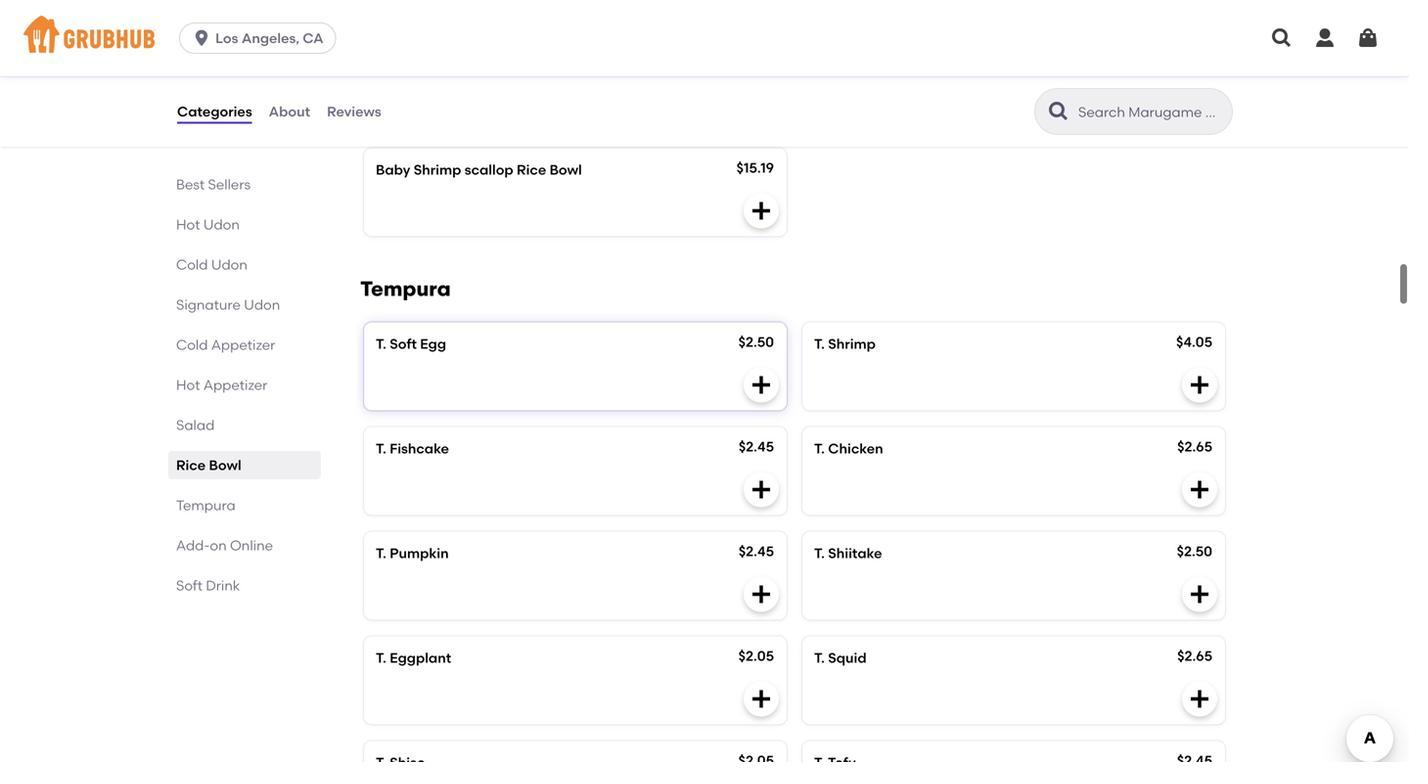 Task type: vqa. For each thing, say whether or not it's contained in the screenshot.
Hot to the top
yes



Task type: describe. For each thing, give the bounding box(es) containing it.
1 horizontal spatial rice
[[517, 161, 546, 178]]

search icon image
[[1047, 100, 1071, 123]]

t. for t. shrimp
[[814, 336, 825, 352]]

$2.45 for t. chicken
[[739, 438, 774, 455]]

t. eggplant
[[376, 650, 451, 666]]

reviews button
[[326, 76, 382, 147]]

0 vertical spatial soft
[[390, 336, 417, 352]]

pumpkin
[[390, 545, 449, 562]]

squid
[[828, 650, 867, 666]]

hot for hot appetizer
[[176, 377, 200, 393]]

svg image for $4.05
[[1188, 373, 1212, 397]]

cold udon
[[176, 256, 248, 273]]

svg image for $2.65
[[1188, 478, 1212, 501]]

shrimp for t.
[[828, 336, 876, 352]]

reviews
[[327, 103, 381, 120]]

appetizer for hot appetizer
[[203, 377, 268, 393]]

scallop
[[465, 161, 514, 178]]

signature udon
[[176, 297, 280, 313]]

t. soft egg
[[376, 336, 446, 352]]

ca
[[303, 30, 324, 46]]

best sellers
[[176, 176, 251, 193]]

t. fishcake
[[376, 440, 449, 457]]

main navigation navigation
[[0, 0, 1409, 76]]

egg
[[420, 336, 446, 352]]

los angeles, ca button
[[179, 23, 344, 54]]

baby shrimp scallop  rice bowl
[[376, 161, 582, 178]]

udon for signature udon
[[244, 297, 280, 313]]

$4.05
[[1176, 334, 1213, 350]]

cold appetizer
[[176, 337, 275, 353]]

t. shrimp
[[814, 336, 876, 352]]

$2.45 for t. shiitake
[[739, 543, 774, 560]]

hot appetizer
[[176, 377, 268, 393]]

t. chicken
[[814, 440, 883, 457]]

svg image inside the los angeles, ca button
[[192, 28, 212, 48]]

appetizer for cold appetizer
[[211, 337, 275, 353]]

t. shiitake
[[814, 545, 882, 562]]

t. for t. squid
[[814, 650, 825, 666]]

Search Marugame Monzo search field
[[1077, 103, 1226, 121]]

add-
[[176, 537, 210, 554]]

svg image for $2.50
[[750, 373, 773, 397]]



Task type: locate. For each thing, give the bounding box(es) containing it.
t. for t. fishcake
[[376, 440, 387, 457]]

soft drink
[[176, 577, 240, 594]]

categories
[[177, 103, 252, 120]]

drink
[[206, 577, 240, 594]]

hot udon
[[176, 216, 240, 233]]

1 horizontal spatial tempura
[[360, 276, 451, 301]]

rice down salad
[[176, 457, 206, 474]]

svg image
[[1270, 26, 1294, 50], [1314, 26, 1337, 50], [1188, 94, 1212, 118], [750, 478, 773, 501], [1188, 583, 1212, 606], [1188, 687, 1212, 711]]

1 vertical spatial soft
[[176, 577, 203, 594]]

0 vertical spatial cold
[[176, 256, 208, 273]]

1 vertical spatial $2.65
[[1178, 648, 1213, 664]]

udon for cold udon
[[211, 256, 248, 273]]

tempura down 'rice bowl'
[[176, 497, 236, 514]]

t. for t. shiitake
[[814, 545, 825, 562]]

rice right scallop
[[517, 161, 546, 178]]

0 vertical spatial rice
[[517, 161, 546, 178]]

cold for cold udon
[[176, 256, 208, 273]]

$2.45 left 't. chicken'
[[739, 438, 774, 455]]

1 $2.65 from the top
[[1178, 438, 1213, 455]]

bowl down salad
[[209, 457, 241, 474]]

2 cold from the top
[[176, 337, 208, 353]]

1 vertical spatial $2.50
[[1177, 543, 1213, 560]]

soft
[[390, 336, 417, 352], [176, 577, 203, 594]]

signature
[[176, 297, 241, 313]]

about
[[269, 103, 310, 120]]

hot
[[176, 216, 200, 233], [176, 377, 200, 393]]

best
[[176, 176, 205, 193]]

cold for cold appetizer
[[176, 337, 208, 353]]

1 horizontal spatial bowl
[[550, 161, 582, 178]]

1 vertical spatial $2.45
[[739, 543, 774, 560]]

shrimp
[[414, 161, 461, 178], [828, 336, 876, 352]]

on
[[210, 537, 227, 554]]

fishcake
[[390, 440, 449, 457]]

hot for hot udon
[[176, 216, 200, 233]]

0 vertical spatial hot
[[176, 216, 200, 233]]

cold down signature
[[176, 337, 208, 353]]

1 vertical spatial shrimp
[[828, 336, 876, 352]]

0 vertical spatial udon
[[203, 216, 240, 233]]

t. pumpkin
[[376, 545, 449, 562]]

1 vertical spatial tempura
[[176, 497, 236, 514]]

add-on online
[[176, 537, 273, 554]]

cold
[[176, 256, 208, 273], [176, 337, 208, 353]]

udon for hot udon
[[203, 216, 240, 233]]

t. for t. pumpkin
[[376, 545, 387, 562]]

svg image for $15.19
[[750, 199, 773, 223]]

$2.45
[[739, 438, 774, 455], [739, 543, 774, 560]]

2 hot from the top
[[176, 377, 200, 393]]

0 vertical spatial shrimp
[[414, 161, 461, 178]]

1 horizontal spatial soft
[[390, 336, 417, 352]]

1 vertical spatial appetizer
[[203, 377, 268, 393]]

rice bowl
[[176, 457, 241, 474]]

0 vertical spatial appetizer
[[211, 337, 275, 353]]

0 horizontal spatial $2.50
[[739, 334, 774, 350]]

categories button
[[176, 76, 253, 147]]

t. for t. soft egg
[[376, 336, 387, 352]]

t. for t. chicken
[[814, 440, 825, 457]]

$2.65 for t. squid
[[1178, 648, 1213, 664]]

1 hot from the top
[[176, 216, 200, 233]]

soft left drink
[[176, 577, 203, 594]]

appetizer down cold appetizer
[[203, 377, 268, 393]]

1 vertical spatial rice
[[176, 457, 206, 474]]

udon down sellers
[[203, 216, 240, 233]]

shiitake
[[828, 545, 882, 562]]

hot up salad
[[176, 377, 200, 393]]

cold down hot udon
[[176, 256, 208, 273]]

rice
[[517, 161, 546, 178], [176, 457, 206, 474]]

0 vertical spatial $2.50
[[739, 334, 774, 350]]

0 horizontal spatial rice
[[176, 457, 206, 474]]

0 horizontal spatial bowl
[[209, 457, 241, 474]]

los
[[215, 30, 238, 46]]

$2.05
[[739, 648, 774, 664]]

1 vertical spatial bowl
[[209, 457, 241, 474]]

$2.50
[[739, 334, 774, 350], [1177, 543, 1213, 560]]

udon right signature
[[244, 297, 280, 313]]

appetizer down signature udon
[[211, 337, 275, 353]]

$2.50 for t. shiitake
[[1177, 543, 1213, 560]]

$15.19
[[737, 159, 774, 176]]

soft left egg
[[390, 336, 417, 352]]

bowl right scallop
[[550, 161, 582, 178]]

$2.65 for t. chicken
[[1178, 438, 1213, 455]]

bowl
[[550, 161, 582, 178], [209, 457, 241, 474]]

$2.45 left the t. shiitake
[[739, 543, 774, 560]]

shrimp for baby
[[414, 161, 461, 178]]

angeles,
[[242, 30, 299, 46]]

svg image for $2.45
[[750, 583, 773, 606]]

t.
[[376, 336, 387, 352], [814, 336, 825, 352], [376, 440, 387, 457], [814, 440, 825, 457], [376, 545, 387, 562], [814, 545, 825, 562], [376, 650, 387, 666], [814, 650, 825, 666]]

t. squid
[[814, 650, 867, 666]]

0 horizontal spatial shrimp
[[414, 161, 461, 178]]

baby
[[376, 161, 410, 178]]

tempura
[[360, 276, 451, 301], [176, 497, 236, 514]]

udon
[[203, 216, 240, 233], [211, 256, 248, 273], [244, 297, 280, 313]]

los angeles, ca
[[215, 30, 324, 46]]

tempura up t. soft egg
[[360, 276, 451, 301]]

1 cold from the top
[[176, 256, 208, 273]]

1 vertical spatial cold
[[176, 337, 208, 353]]

chicken
[[828, 440, 883, 457]]

2 $2.65 from the top
[[1178, 648, 1213, 664]]

eggplant
[[390, 650, 451, 666]]

2 vertical spatial udon
[[244, 297, 280, 313]]

2 $2.45 from the top
[[739, 543, 774, 560]]

salad
[[176, 417, 215, 434]]

0 vertical spatial bowl
[[550, 161, 582, 178]]

udon up signature udon
[[211, 256, 248, 273]]

1 horizontal spatial $2.50
[[1177, 543, 1213, 560]]

1 vertical spatial udon
[[211, 256, 248, 273]]

1 vertical spatial hot
[[176, 377, 200, 393]]

$2.65
[[1178, 438, 1213, 455], [1178, 648, 1213, 664]]

$2.50 for t. soft egg
[[739, 334, 774, 350]]

0 horizontal spatial soft
[[176, 577, 203, 594]]

online
[[230, 537, 273, 554]]

t. for t. eggplant
[[376, 650, 387, 666]]

appetizer
[[211, 337, 275, 353], [203, 377, 268, 393]]

about button
[[268, 76, 311, 147]]

svg image
[[1357, 26, 1380, 50], [192, 28, 212, 48], [750, 199, 773, 223], [750, 373, 773, 397], [1188, 373, 1212, 397], [1188, 478, 1212, 501], [750, 583, 773, 606], [750, 687, 773, 711]]

1 $2.45 from the top
[[739, 438, 774, 455]]

0 horizontal spatial tempura
[[176, 497, 236, 514]]

0 vertical spatial $2.45
[[739, 438, 774, 455]]

sellers
[[208, 176, 251, 193]]

1 horizontal spatial shrimp
[[828, 336, 876, 352]]

0 vertical spatial tempura
[[360, 276, 451, 301]]

hot down best
[[176, 216, 200, 233]]

0 vertical spatial $2.65
[[1178, 438, 1213, 455]]

svg image for $2.05
[[750, 687, 773, 711]]



